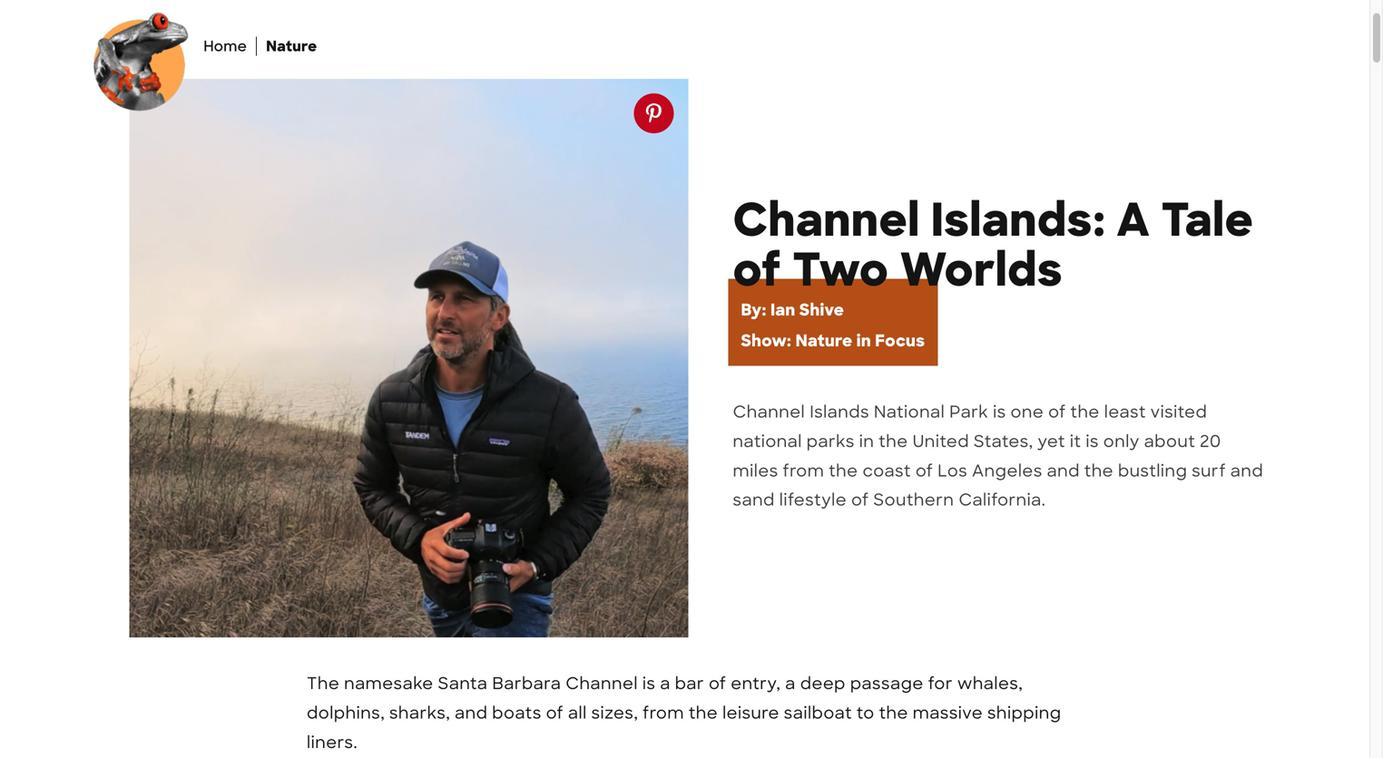 Task type: locate. For each thing, give the bounding box(es) containing it.
2 vertical spatial is
[[643, 674, 656, 695]]

and down santa
[[455, 703, 488, 724]]

0 horizontal spatial a
[[660, 674, 671, 695]]

only
[[1104, 431, 1140, 452]]

los
[[938, 461, 968, 482]]

in left focus
[[857, 330, 871, 352]]

0 horizontal spatial is
[[643, 674, 656, 695]]

from up lifestyle
[[783, 461, 825, 482]]

the down 'bar'
[[689, 703, 718, 724]]

bar
[[675, 674, 705, 695]]

california.
[[959, 490, 1046, 511]]

coast
[[863, 461, 911, 482]]

bustling
[[1118, 461, 1188, 482]]

angeles
[[972, 461, 1043, 482]]

1 vertical spatial from
[[643, 703, 685, 724]]

1 horizontal spatial is
[[993, 402, 1006, 423]]

from down 'bar'
[[643, 703, 685, 724]]

1 vertical spatial nature
[[796, 330, 853, 352]]

ian
[[771, 300, 796, 321]]

2 vertical spatial channel
[[566, 674, 638, 695]]

0 horizontal spatial and
[[455, 703, 488, 724]]

2 horizontal spatial and
[[1231, 461, 1264, 482]]

a left 'bar'
[[660, 674, 671, 695]]

ian shive link
[[771, 300, 844, 321]]

is right it at the right bottom of page
[[1086, 431, 1099, 452]]

of down coast
[[852, 490, 869, 511]]

deep
[[800, 674, 846, 695]]

from inside channel islands national park is one of the least visited national parks in the united states, yet it is only about 20 miles from the coast of los angeles and the bustling surf and sand lifestyle of southern california.
[[783, 461, 825, 482]]

by:
[[741, 300, 767, 321]]

to
[[857, 703, 875, 724]]

the up coast
[[879, 431, 908, 452]]

in
[[857, 330, 871, 352], [860, 431, 875, 452]]

and right surf
[[1231, 461, 1264, 482]]

a left deep
[[786, 674, 796, 695]]

channel up sizes,
[[566, 674, 638, 695]]

shive
[[800, 300, 844, 321]]

channel inside the namesake santa barbara channel is a bar of entry, a deep passage for whales, dolphins, sharks, and boats of all sizes, from the leisure sailboat to the massive shipping liners.
[[566, 674, 638, 695]]

massive
[[913, 703, 983, 724]]

worlds
[[900, 240, 1063, 300]]

liners.
[[307, 732, 358, 754]]

entry,
[[731, 674, 781, 695]]

a
[[660, 674, 671, 695], [786, 674, 796, 695]]

sizes,
[[592, 703, 638, 724]]

1 vertical spatial in
[[860, 431, 875, 452]]

1 vertical spatial channel
[[733, 402, 805, 423]]

united
[[913, 431, 970, 452]]

1 horizontal spatial a
[[786, 674, 796, 695]]

1 horizontal spatial from
[[783, 461, 825, 482]]

from
[[783, 461, 825, 482], [643, 703, 685, 724]]

channel inside channel islands national park is one of the least visited national parks in the united states, yet it is only about 20 miles from the coast of los angeles and the bustling surf and sand lifestyle of southern california.
[[733, 402, 805, 423]]

nature
[[266, 37, 317, 56], [796, 330, 853, 352]]

sharks,
[[390, 703, 451, 724]]

sand
[[733, 490, 775, 511]]

is
[[993, 402, 1006, 423], [1086, 431, 1099, 452], [643, 674, 656, 695]]

and down the yet
[[1047, 461, 1080, 482]]

0 horizontal spatial from
[[643, 703, 685, 724]]

the down parks
[[829, 461, 858, 482]]

of inside channel islands: a tale of two worlds
[[733, 240, 782, 300]]

2 horizontal spatial is
[[1086, 431, 1099, 452]]

nature right home link
[[266, 37, 317, 56]]

1 vertical spatial is
[[1086, 431, 1099, 452]]

it
[[1070, 431, 1082, 452]]

1 horizontal spatial nature
[[796, 330, 853, 352]]

channel up shive
[[733, 190, 920, 250]]

nature in focus link
[[796, 330, 925, 352]]

0 horizontal spatial nature
[[266, 37, 317, 56]]

in up coast
[[860, 431, 875, 452]]

lifestyle
[[780, 490, 847, 511]]

for
[[928, 674, 953, 695]]

the down only
[[1085, 461, 1114, 482]]

of
[[733, 240, 782, 300], [1049, 402, 1066, 423], [916, 461, 934, 482], [852, 490, 869, 511], [709, 674, 727, 695], [546, 703, 564, 724]]

islands
[[810, 402, 870, 423]]

of up show:
[[733, 240, 782, 300]]

of right 'bar'
[[709, 674, 727, 695]]

channel inside channel islands: a tale of two worlds
[[733, 190, 920, 250]]

surf
[[1192, 461, 1227, 482]]

and inside the namesake santa barbara channel is a bar of entry, a deep passage for whales, dolphins, sharks, and boats of all sizes, from the leisure sailboat to the massive shipping liners.
[[455, 703, 488, 724]]

of left los
[[916, 461, 934, 482]]

nature down shive
[[796, 330, 853, 352]]

a
[[1117, 190, 1150, 250]]

is left 'bar'
[[643, 674, 656, 695]]

channel
[[733, 190, 920, 250], [733, 402, 805, 423], [566, 674, 638, 695]]

is left one
[[993, 402, 1006, 423]]

and
[[1047, 461, 1080, 482], [1231, 461, 1264, 482], [455, 703, 488, 724]]

of left all
[[546, 703, 564, 724]]

0 vertical spatial from
[[783, 461, 825, 482]]

the
[[1071, 402, 1100, 423], [879, 431, 908, 452], [829, 461, 858, 482], [1085, 461, 1114, 482], [689, 703, 718, 724], [879, 703, 909, 724]]

0 vertical spatial channel
[[733, 190, 920, 250]]

20
[[1200, 431, 1222, 452]]

whales,
[[958, 674, 1023, 695]]

channel up national at the right bottom of page
[[733, 402, 805, 423]]

visited
[[1151, 402, 1208, 423]]

show:
[[741, 330, 792, 352]]



Task type: vqa. For each thing, say whether or not it's contained in the screenshot.
in in the Channel Islands National Park is one of the least visited national parks in the United States, yet it is only about 20 miles from the coast of Los Angeles and the bustling surf and sand lifestyle of Southern California.
yes



Task type: describe. For each thing, give the bounding box(es) containing it.
from inside the namesake santa barbara channel is a bar of entry, a deep passage for whales, dolphins, sharks, and boats of all sizes, from the leisure sailboat to the massive shipping liners.
[[643, 703, 685, 724]]

is inside the namesake santa barbara channel is a bar of entry, a deep passage for whales, dolphins, sharks, and boats of all sizes, from the leisure sailboat to the massive shipping liners.
[[643, 674, 656, 695]]

states,
[[974, 431, 1034, 452]]

yet
[[1038, 431, 1066, 452]]

namesake
[[344, 674, 434, 695]]

shipping
[[988, 703, 1062, 724]]

barbara
[[492, 674, 561, 695]]

focus
[[875, 330, 925, 352]]

nature link
[[257, 37, 326, 56]]

islands:
[[931, 190, 1106, 250]]

the right to
[[879, 703, 909, 724]]

sailboat
[[784, 703, 852, 724]]

leisure
[[723, 703, 780, 724]]

channel islands: a tale of two worlds
[[733, 190, 1254, 300]]

0 vertical spatial nature
[[266, 37, 317, 56]]

tale
[[1161, 190, 1254, 250]]

two
[[792, 240, 889, 300]]

parks
[[807, 431, 855, 452]]

in inside channel islands national park is one of the least visited national parks in the united states, yet it is only about 20 miles from the coast of los angeles and the bustling surf and sand lifestyle of southern california.
[[860, 431, 875, 452]]

the namesake santa barbara channel is a bar of entry, a deep passage for whales, dolphins, sharks, and boats of all sizes, from the leisure sailboat to the massive shipping liners.
[[307, 674, 1062, 754]]

2 a from the left
[[786, 674, 796, 695]]

miles
[[733, 461, 779, 482]]

the
[[307, 674, 340, 695]]

of up the yet
[[1049, 402, 1066, 423]]

least
[[1105, 402, 1147, 423]]

channel for channel islands national park is one of the least visited national parks in the united states, yet it is only about 20 miles from the coast of los angeles and the bustling surf and sand lifestyle of southern california.
[[733, 402, 805, 423]]

santa
[[438, 674, 488, 695]]

southern
[[874, 490, 955, 511]]

0 vertical spatial is
[[993, 402, 1006, 423]]

channel islands national park is one of the least visited national parks in the united states, yet it is only about 20 miles from the coast of los angeles and the bustling surf and sand lifestyle of southern california.
[[733, 402, 1264, 511]]

show: nature in focus
[[741, 330, 925, 352]]

park
[[950, 402, 989, 423]]

dolphins,
[[307, 703, 385, 724]]

one
[[1011, 402, 1044, 423]]

national
[[733, 431, 802, 452]]

pinterest logo image
[[634, 94, 674, 133]]

by: ian shive
[[741, 300, 844, 321]]

channel for channel islands: a tale of two worlds
[[733, 190, 920, 250]]

home link
[[194, 37, 257, 56]]

national
[[874, 402, 945, 423]]

1 horizontal spatial and
[[1047, 461, 1080, 482]]

1 a from the left
[[660, 674, 671, 695]]

boats
[[492, 703, 542, 724]]

0 vertical spatial in
[[857, 330, 871, 352]]

about
[[1145, 431, 1196, 452]]

all
[[568, 703, 587, 724]]

home
[[204, 37, 247, 56]]

passage
[[851, 674, 924, 695]]

the up it at the right bottom of page
[[1071, 402, 1100, 423]]



